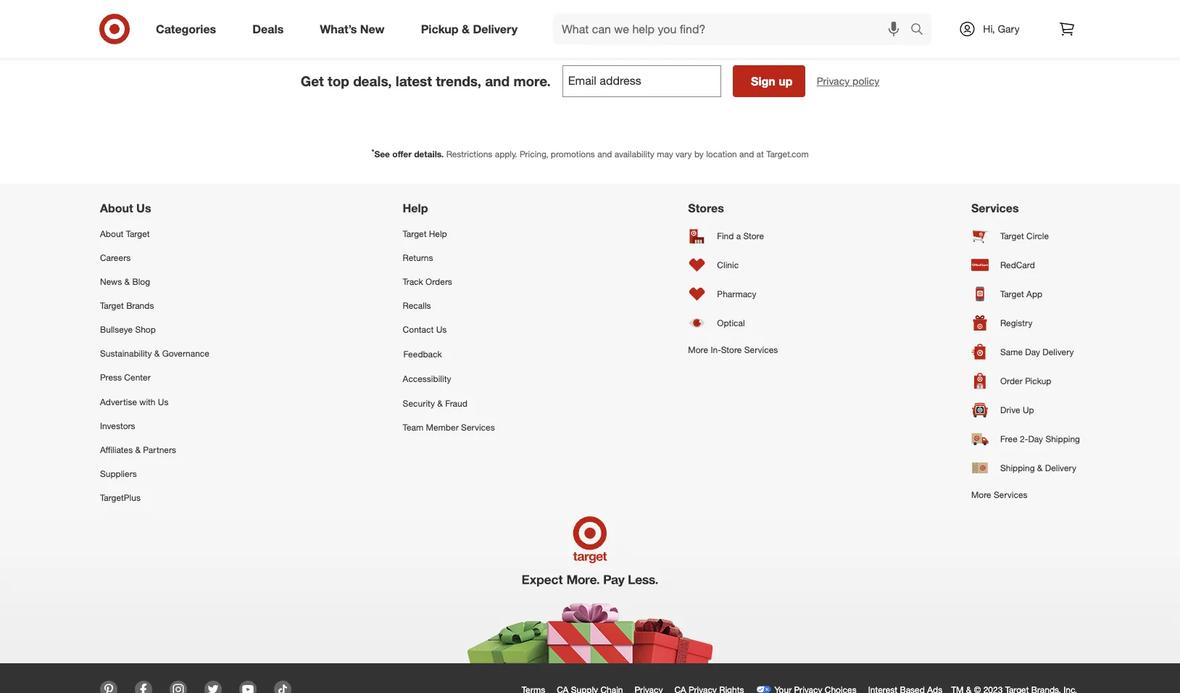 Task type: vqa. For each thing, say whether or not it's contained in the screenshot.
Sustainability & Governance 'LINK'
yes



Task type: locate. For each thing, give the bounding box(es) containing it.
1 horizontal spatial store
[[744, 231, 765, 242]]

target down about us at the left top of the page
[[126, 228, 150, 239]]

sustainability & governance
[[100, 349, 210, 359]]

and left the "at" on the top right of page
[[740, 149, 755, 160]]

1 vertical spatial about
[[100, 228, 124, 239]]

about up about target on the top
[[100, 202, 133, 216]]

may
[[657, 149, 674, 160]]

categories link
[[144, 13, 234, 45]]

1 vertical spatial store
[[722, 344, 742, 355]]

new
[[360, 22, 385, 36]]

recalls link
[[403, 294, 495, 318]]

more for more services
[[972, 490, 992, 500]]

about target link
[[100, 222, 210, 246]]

*
[[372, 147, 375, 156]]

and left the "more."
[[485, 73, 510, 90]]

hi,
[[984, 22, 996, 35]]

track orders
[[403, 276, 453, 287]]

0 vertical spatial shipping
[[1046, 434, 1081, 445]]

clinic
[[718, 260, 739, 271]]

& inside "link"
[[135, 445, 141, 456]]

member
[[426, 422, 459, 433]]

1 vertical spatial shipping
[[1001, 463, 1035, 474]]

None text field
[[563, 66, 722, 98]]

pharmacy
[[718, 289, 757, 300]]

delivery for shipping & delivery
[[1046, 463, 1077, 474]]

returns link
[[403, 246, 495, 270]]

services
[[972, 202, 1020, 216], [745, 344, 779, 355], [461, 422, 495, 433], [994, 490, 1028, 500]]

target left app
[[1001, 289, 1025, 300]]

1 vertical spatial help
[[429, 228, 447, 239]]

what's new link
[[308, 13, 403, 45]]

advertisement region
[[83, 0, 1098, 27]]

0 vertical spatial pickup
[[421, 22, 459, 36]]

1 horizontal spatial more
[[972, 490, 992, 500]]

find a store link
[[689, 222, 779, 251]]

same day delivery link
[[972, 338, 1081, 367]]

shipping up more services link
[[1001, 463, 1035, 474]]

help
[[403, 202, 428, 216], [429, 228, 447, 239]]

store inside find a store link
[[744, 231, 765, 242]]

& down bullseye shop link at the left top of the page
[[154, 349, 160, 359]]

1 vertical spatial delivery
[[1043, 347, 1075, 358]]

2-
[[1021, 434, 1029, 445]]

redcard
[[1001, 260, 1036, 271]]

recalls
[[403, 301, 431, 311]]

0 vertical spatial more
[[689, 344, 709, 355]]

sponsored
[[1055, 28, 1098, 39]]

delivery down free 2-day shipping
[[1046, 463, 1077, 474]]

up
[[779, 75, 793, 89]]

affiliates
[[100, 445, 133, 456]]

store for a
[[744, 231, 765, 242]]

news & blog
[[100, 276, 150, 287]]

services up target circle
[[972, 202, 1020, 216]]

about
[[100, 202, 133, 216], [100, 228, 124, 239]]

& up trends,
[[462, 22, 470, 36]]

contact
[[403, 325, 434, 335]]

free 2-day shipping link
[[972, 425, 1081, 454]]

0 horizontal spatial shipping
[[1001, 463, 1035, 474]]

sustainability & governance link
[[100, 342, 210, 366]]

pickup
[[421, 22, 459, 36], [1026, 376, 1052, 387]]

and left "availability"
[[598, 149, 613, 160]]

affiliates & partners
[[100, 445, 176, 456]]

day right same
[[1026, 347, 1041, 358]]

sign up button
[[733, 66, 806, 98]]

2 horizontal spatial and
[[740, 149, 755, 160]]

security & fraud link
[[403, 392, 495, 416]]

1 horizontal spatial pickup
[[1026, 376, 1052, 387]]

by
[[695, 149, 704, 160]]

target left circle
[[1001, 231, 1025, 242]]

gary
[[998, 22, 1020, 35]]

a
[[737, 231, 741, 242]]

with
[[140, 397, 156, 408]]

2 horizontal spatial us
[[436, 325, 447, 335]]

more services
[[972, 490, 1028, 500]]

1 vertical spatial us
[[436, 325, 447, 335]]

0 horizontal spatial store
[[722, 344, 742, 355]]

pickup up get top deals, latest trends, and more.
[[421, 22, 459, 36]]

2 about from the top
[[100, 228, 124, 239]]

& left blog
[[124, 276, 130, 287]]

trends,
[[436, 73, 482, 90]]

get top deals, latest trends, and more.
[[301, 73, 551, 90]]

0 vertical spatial delivery
[[473, 22, 518, 36]]

location
[[707, 149, 737, 160]]

careers link
[[100, 246, 210, 270]]

contact us
[[403, 325, 447, 335]]

suppliers
[[100, 469, 137, 480]]

shipping & delivery
[[1001, 463, 1077, 474]]

stores
[[689, 202, 724, 216]]

free 2-day shipping
[[1001, 434, 1081, 445]]

target up returns at left top
[[403, 228, 427, 239]]

target down news
[[100, 301, 124, 311]]

delivery up trends,
[[473, 22, 518, 36]]

partners
[[143, 445, 176, 456]]

same
[[1001, 347, 1023, 358]]

drive up
[[1001, 405, 1035, 416]]

0 vertical spatial about
[[100, 202, 133, 216]]

drive up link
[[972, 396, 1081, 425]]

us right contact
[[436, 325, 447, 335]]

order
[[1001, 376, 1023, 387]]

target: expect more. pay less. image
[[387, 510, 794, 664]]

target brands link
[[100, 294, 210, 318]]

redcard link
[[972, 251, 1081, 280]]

2 vertical spatial delivery
[[1046, 463, 1077, 474]]

team member services
[[403, 422, 495, 433]]

target for target circle
[[1001, 231, 1025, 242]]

& right affiliates
[[135, 445, 141, 456]]

0 horizontal spatial more
[[689, 344, 709, 355]]

shipping up shipping & delivery on the right bottom
[[1046, 434, 1081, 445]]

delivery inside the shipping & delivery link
[[1046, 463, 1077, 474]]

help up returns 'link' on the left top of the page
[[429, 228, 447, 239]]

fraud
[[446, 398, 468, 409]]

& for affiliates
[[135, 445, 141, 456]]

0 vertical spatial store
[[744, 231, 765, 242]]

target for target brands
[[100, 301, 124, 311]]

0 horizontal spatial help
[[403, 202, 428, 216]]

security & fraud
[[403, 398, 468, 409]]

accessibility link
[[403, 368, 495, 392]]

vary
[[676, 149, 692, 160]]

pharmacy link
[[689, 280, 779, 309]]

us up about target link
[[136, 202, 151, 216]]

more down the shipping & delivery link
[[972, 490, 992, 500]]

pickup right order
[[1026, 376, 1052, 387]]

What can we help you find? suggestions appear below search field
[[553, 13, 915, 45]]

1 horizontal spatial us
[[158, 397, 169, 408]]

deals
[[253, 22, 284, 36]]

registry
[[1001, 318, 1033, 329]]

1 vertical spatial more
[[972, 490, 992, 500]]

search button
[[905, 13, 939, 48]]

about for about us
[[100, 202, 133, 216]]

about us
[[100, 202, 151, 216]]

0 vertical spatial us
[[136, 202, 151, 216]]

0 horizontal spatial us
[[136, 202, 151, 216]]

target circle link
[[972, 222, 1081, 251]]

brands
[[126, 301, 154, 311]]

bullseye shop link
[[100, 318, 210, 342]]

optical
[[718, 318, 745, 329]]

day right free
[[1029, 434, 1044, 445]]

drive
[[1001, 405, 1021, 416]]

delivery up order pickup
[[1043, 347, 1075, 358]]

store inside the "more in-store services" link
[[722, 344, 742, 355]]

target inside 'link'
[[1001, 231, 1025, 242]]

delivery inside pickup & delivery link
[[473, 22, 518, 36]]

advertise with us link
[[100, 390, 210, 414]]

pickup & delivery link
[[409, 13, 536, 45]]

store down optical link
[[722, 344, 742, 355]]

& left fraud
[[438, 398, 443, 409]]

find
[[718, 231, 734, 242]]

delivery inside same day delivery link
[[1043, 347, 1075, 358]]

0 vertical spatial help
[[403, 202, 428, 216]]

& down free 2-day shipping
[[1038, 463, 1043, 474]]

investors link
[[100, 414, 210, 438]]

help up target help
[[403, 202, 428, 216]]

store right a on the top
[[744, 231, 765, 242]]

more left the in-
[[689, 344, 709, 355]]

about up careers
[[100, 228, 124, 239]]

target help link
[[403, 222, 495, 246]]

us right with
[[158, 397, 169, 408]]

1 horizontal spatial shipping
[[1046, 434, 1081, 445]]

1 about from the top
[[100, 202, 133, 216]]



Task type: describe. For each thing, give the bounding box(es) containing it.
center
[[124, 373, 151, 384]]

availability
[[615, 149, 655, 160]]

target app link
[[972, 280, 1081, 309]]

advertise
[[100, 397, 137, 408]]

target for target help
[[403, 228, 427, 239]]

circle
[[1027, 231, 1050, 242]]

offer
[[393, 149, 412, 160]]

registry link
[[972, 309, 1081, 338]]

& for news
[[124, 276, 130, 287]]

press center
[[100, 373, 151, 384]]

feedback button
[[403, 342, 495, 368]]

same day delivery
[[1001, 347, 1075, 358]]

0 horizontal spatial pickup
[[421, 22, 459, 36]]

* see offer details. restrictions apply. pricing, promotions and availability may vary by location and at target.com
[[372, 147, 809, 160]]

sustainability
[[100, 349, 152, 359]]

shop
[[135, 325, 156, 335]]

team member services link
[[403, 416, 495, 440]]

deals,
[[353, 73, 392, 90]]

in-
[[711, 344, 722, 355]]

more services link
[[972, 483, 1081, 507]]

0 vertical spatial day
[[1026, 347, 1041, 358]]

target for target app
[[1001, 289, 1025, 300]]

see
[[375, 149, 390, 160]]

& for sustainability
[[154, 349, 160, 359]]

what's new
[[320, 22, 385, 36]]

affiliates & partners link
[[100, 438, 210, 462]]

& for security
[[438, 398, 443, 409]]

what's
[[320, 22, 357, 36]]

app
[[1027, 289, 1043, 300]]

bullseye
[[100, 325, 133, 335]]

press center link
[[100, 366, 210, 390]]

services down the shipping & delivery link
[[994, 490, 1028, 500]]

latest
[[396, 73, 432, 90]]

1 horizontal spatial and
[[598, 149, 613, 160]]

restrictions
[[447, 149, 493, 160]]

returns
[[403, 252, 433, 263]]

up
[[1023, 405, 1035, 416]]

us for contact us
[[436, 325, 447, 335]]

advertise with us
[[100, 397, 169, 408]]

target.com
[[767, 149, 809, 160]]

at
[[757, 149, 764, 160]]

sign
[[751, 75, 776, 89]]

details.
[[414, 149, 444, 160]]

& for pickup
[[462, 22, 470, 36]]

find a store
[[718, 231, 765, 242]]

2 vertical spatial us
[[158, 397, 169, 408]]

more for more in-store services
[[689, 344, 709, 355]]

about for about target
[[100, 228, 124, 239]]

& for shipping
[[1038, 463, 1043, 474]]

target circle
[[1001, 231, 1050, 242]]

pricing,
[[520, 149, 549, 160]]

policy
[[853, 75, 880, 88]]

delivery for same day delivery
[[1043, 347, 1075, 358]]

investors
[[100, 421, 135, 432]]

1 vertical spatial pickup
[[1026, 376, 1052, 387]]

free
[[1001, 434, 1018, 445]]

apply.
[[495, 149, 518, 160]]

target help
[[403, 228, 447, 239]]

targetplus link
[[100, 486, 210, 510]]

track orders link
[[403, 270, 495, 294]]

target app
[[1001, 289, 1043, 300]]

more in-store services
[[689, 344, 779, 355]]

hi, gary
[[984, 22, 1020, 35]]

privacy policy
[[817, 75, 880, 88]]

about target
[[100, 228, 150, 239]]

us for about us
[[136, 202, 151, 216]]

order pickup link
[[972, 367, 1081, 396]]

pickup & delivery
[[421, 22, 518, 36]]

governance
[[162, 349, 210, 359]]

sign up
[[751, 75, 793, 89]]

services down optical link
[[745, 344, 779, 355]]

targetplus
[[100, 493, 141, 504]]

1 horizontal spatial help
[[429, 228, 447, 239]]

accessibility
[[403, 374, 452, 385]]

security
[[403, 398, 435, 409]]

store for in-
[[722, 344, 742, 355]]

contact us link
[[403, 318, 495, 342]]

categories
[[156, 22, 216, 36]]

1 vertical spatial day
[[1029, 434, 1044, 445]]

blog
[[132, 276, 150, 287]]

careers
[[100, 252, 131, 263]]

promotions
[[551, 149, 595, 160]]

0 horizontal spatial and
[[485, 73, 510, 90]]

get
[[301, 73, 324, 90]]

track
[[403, 276, 423, 287]]

press
[[100, 373, 122, 384]]

delivery for pickup & delivery
[[473, 22, 518, 36]]

privacy policy link
[[817, 75, 880, 89]]

more.
[[514, 73, 551, 90]]

services down fraud
[[461, 422, 495, 433]]

target brands
[[100, 301, 154, 311]]



